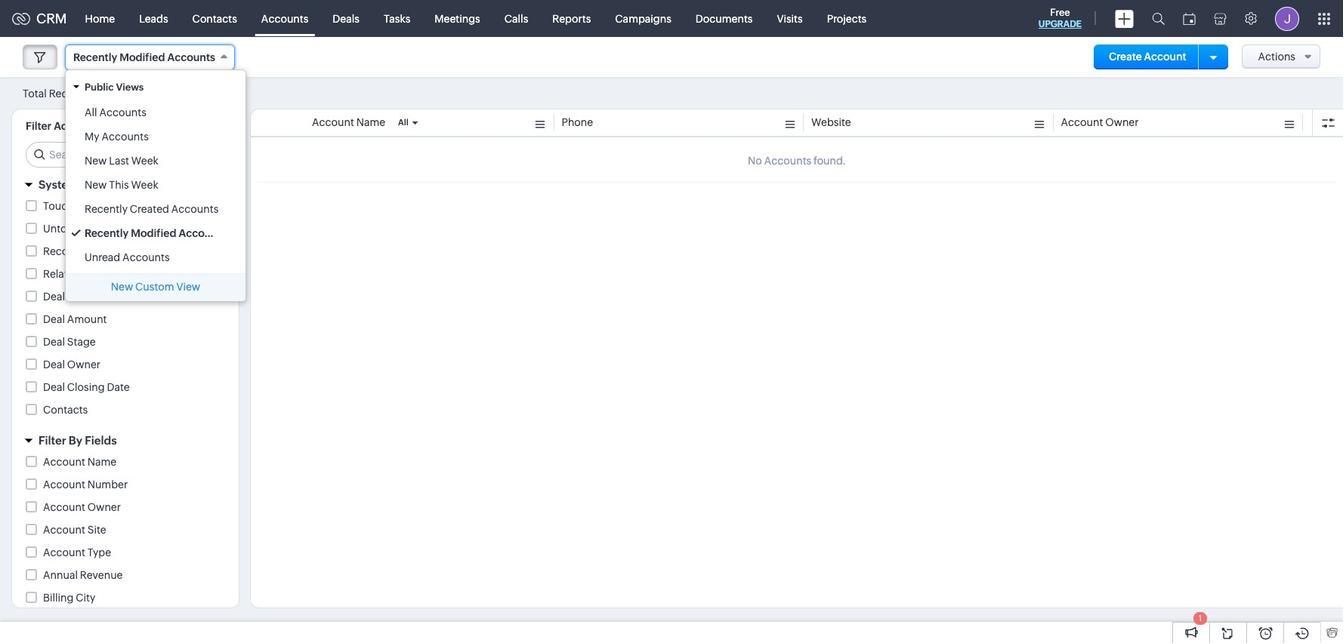 Task type: vqa. For each thing, say whether or not it's contained in the screenshot.
All inside Public Views region
yes



Task type: locate. For each thing, give the bounding box(es) containing it.
1 horizontal spatial account name
[[312, 116, 386, 128]]

filter down total
[[26, 120, 51, 132]]

all inside the public views region
[[85, 107, 97, 119]]

deal
[[43, 314, 65, 326], [43, 336, 65, 348], [43, 359, 65, 371], [43, 382, 65, 394]]

account owner
[[1061, 116, 1139, 128], [43, 502, 121, 514]]

week
[[131, 155, 159, 167], [131, 179, 158, 191]]

filters
[[126, 178, 160, 191]]

crm
[[36, 11, 67, 26]]

phone
[[562, 116, 593, 128]]

new this week
[[85, 179, 158, 191]]

1 vertical spatial contacts
[[43, 404, 88, 416]]

1 horizontal spatial action
[[125, 268, 158, 280]]

0 vertical spatial action
[[81, 246, 113, 258]]

account
[[1144, 51, 1187, 63], [312, 116, 354, 128], [1061, 116, 1104, 128], [43, 456, 85, 469], [43, 479, 85, 491], [43, 502, 85, 514], [43, 524, 85, 537], [43, 547, 85, 559]]

accounts left deals link
[[261, 12, 309, 25]]

deal down deal owner
[[43, 382, 65, 394]]

by
[[69, 434, 82, 447]]

accounts right the created
[[171, 203, 219, 215]]

account name
[[312, 116, 386, 128], [43, 456, 117, 469]]

deal for deal closing date
[[43, 382, 65, 394]]

reports
[[553, 12, 591, 25]]

filter
[[26, 120, 51, 132], [39, 434, 66, 447]]

owner up closing
[[67, 359, 101, 371]]

1 horizontal spatial account owner
[[1061, 116, 1139, 128]]

related records action
[[43, 268, 158, 280]]

recently modified accounts inside field
[[73, 51, 215, 63]]

new for new last week
[[85, 155, 107, 167]]

0 horizontal spatial deals
[[43, 291, 70, 303]]

calls
[[505, 12, 528, 25]]

account site
[[43, 524, 106, 537]]

records for related
[[83, 268, 123, 280]]

related
[[43, 268, 81, 280]]

0 vertical spatial new
[[85, 155, 107, 167]]

new custom view link
[[66, 274, 246, 302]]

deal for deal stage
[[43, 336, 65, 348]]

new last week
[[85, 155, 159, 167]]

profile element
[[1266, 0, 1309, 37]]

deal closing date
[[43, 382, 130, 394]]

records for total
[[49, 87, 89, 99]]

documents
[[696, 12, 753, 25]]

records down unread
[[83, 268, 123, 280]]

tasks
[[384, 12, 411, 25]]

0 horizontal spatial contacts
[[43, 404, 88, 416]]

public views region
[[66, 101, 246, 270]]

0 vertical spatial recently
[[73, 51, 117, 63]]

1 week from the top
[[131, 155, 159, 167]]

recently up untouched records
[[85, 203, 128, 215]]

unread accounts
[[85, 252, 170, 264]]

2 week from the top
[[131, 179, 158, 191]]

system
[[39, 178, 79, 191]]

1 vertical spatial action
[[125, 268, 158, 280]]

free
[[1051, 7, 1070, 18]]

leads link
[[127, 0, 180, 37]]

action up related records action
[[81, 246, 113, 258]]

1 horizontal spatial contacts
[[192, 12, 237, 25]]

2 deal from the top
[[43, 336, 65, 348]]

records up unread accounts
[[101, 223, 141, 235]]

deal down deal stage at the left bottom of page
[[43, 359, 65, 371]]

date
[[107, 382, 130, 394]]

deal for deal amount
[[43, 314, 65, 326]]

total records 0
[[23, 87, 99, 99]]

custom
[[135, 281, 174, 293]]

records
[[49, 87, 89, 99], [89, 200, 129, 212], [101, 223, 141, 235], [83, 268, 123, 280]]

accounts down contacts link
[[167, 51, 215, 63]]

deals
[[333, 12, 360, 25], [43, 291, 70, 303]]

all for all accounts
[[85, 107, 97, 119]]

name
[[356, 116, 386, 128], [87, 456, 117, 469]]

contacts right 'leads' link
[[192, 12, 237, 25]]

views
[[116, 82, 144, 93]]

4 deal from the top
[[43, 382, 65, 394]]

0 horizontal spatial action
[[81, 246, 113, 258]]

home
[[85, 12, 115, 25]]

projects
[[827, 12, 867, 25]]

1 vertical spatial week
[[131, 179, 158, 191]]

leads
[[139, 12, 168, 25]]

deals down related
[[43, 291, 70, 303]]

1 horizontal spatial all
[[398, 118, 409, 127]]

1 vertical spatial recently modified accounts
[[85, 227, 227, 240]]

meetings
[[435, 12, 480, 25]]

public views
[[85, 82, 144, 93]]

system defined filters button
[[12, 172, 239, 198]]

3 deal from the top
[[43, 359, 65, 371]]

my
[[85, 131, 99, 143]]

recently
[[73, 51, 117, 63], [85, 203, 128, 215], [85, 227, 129, 240]]

new down related records action
[[111, 281, 133, 293]]

by
[[104, 120, 117, 132]]

filter left "by"
[[39, 434, 66, 447]]

fields
[[85, 434, 117, 447]]

week up the created
[[131, 179, 158, 191]]

0 vertical spatial recently modified accounts
[[73, 51, 215, 63]]

calls link
[[492, 0, 541, 37]]

record action
[[43, 246, 113, 258]]

week up "filters"
[[131, 155, 159, 167]]

0 horizontal spatial account owner
[[43, 502, 121, 514]]

1 horizontal spatial deals
[[333, 12, 360, 25]]

create account
[[1109, 51, 1187, 63]]

recently modified accounts inside the public views region
[[85, 227, 227, 240]]

recently modified accounts up public views dropdown button at left top
[[73, 51, 215, 63]]

view
[[176, 281, 200, 293]]

this
[[109, 179, 129, 191]]

recently up unread
[[85, 227, 129, 240]]

calendar image
[[1183, 12, 1196, 25]]

2 vertical spatial owner
[[87, 502, 121, 514]]

action up custom
[[125, 268, 158, 280]]

1 vertical spatial recently
[[85, 203, 128, 215]]

modified down recently created accounts on the top left of the page
[[131, 227, 176, 240]]

recently up the public
[[73, 51, 117, 63]]

deal owner
[[43, 359, 101, 371]]

deal for deal owner
[[43, 359, 65, 371]]

account name for all
[[312, 116, 386, 128]]

action
[[81, 246, 113, 258], [125, 268, 158, 280]]

week for new this week
[[131, 179, 158, 191]]

accounts inside field
[[167, 51, 215, 63]]

annual
[[43, 570, 78, 582]]

revenue
[[80, 570, 123, 582]]

contacts link
[[180, 0, 249, 37]]

0 vertical spatial week
[[131, 155, 159, 167]]

0 horizontal spatial name
[[87, 456, 117, 469]]

deal up deal stage at the left bottom of page
[[43, 314, 65, 326]]

touched records
[[43, 200, 129, 212]]

owner
[[1106, 116, 1139, 128], [67, 359, 101, 371], [87, 502, 121, 514]]

new
[[85, 155, 107, 167], [85, 179, 107, 191], [111, 281, 133, 293]]

0 vertical spatial modified
[[120, 51, 165, 63]]

deal amount
[[43, 314, 107, 326]]

records down defined
[[89, 200, 129, 212]]

1 vertical spatial modified
[[131, 227, 176, 240]]

owner down create at top right
[[1106, 116, 1139, 128]]

total
[[23, 87, 47, 99]]

accounts left by
[[54, 120, 102, 132]]

modified
[[120, 51, 165, 63], [131, 227, 176, 240]]

deals link
[[321, 0, 372, 37]]

account owner down account number at bottom left
[[43, 502, 121, 514]]

new left this on the left top of the page
[[85, 179, 107, 191]]

recently modified accounts down recently created accounts on the top left of the page
[[85, 227, 227, 240]]

0 vertical spatial contacts
[[192, 12, 237, 25]]

deals left tasks
[[333, 12, 360, 25]]

free upgrade
[[1039, 7, 1082, 29]]

last
[[109, 155, 129, 167]]

filter for filter by fields
[[39, 434, 66, 447]]

contacts down closing
[[43, 404, 88, 416]]

deal left stage
[[43, 336, 65, 348]]

account owner down create at top right
[[1061, 116, 1139, 128]]

1 vertical spatial new
[[85, 179, 107, 191]]

public
[[85, 82, 114, 93]]

new left last
[[85, 155, 107, 167]]

records left 0
[[49, 87, 89, 99]]

modified up views
[[120, 51, 165, 63]]

1 horizontal spatial name
[[356, 116, 386, 128]]

0 horizontal spatial all
[[85, 107, 97, 119]]

1 deal from the top
[[43, 314, 65, 326]]

account name for account number
[[43, 456, 117, 469]]

0 horizontal spatial account name
[[43, 456, 117, 469]]

0 vertical spatial filter
[[26, 120, 51, 132]]

1 vertical spatial account name
[[43, 456, 117, 469]]

filter inside dropdown button
[[39, 434, 66, 447]]

recently modified accounts
[[73, 51, 215, 63], [85, 227, 227, 240]]

contacts
[[192, 12, 237, 25], [43, 404, 88, 416]]

2 vertical spatial new
[[111, 281, 133, 293]]

0 vertical spatial account name
[[312, 116, 386, 128]]

closing
[[67, 382, 105, 394]]

owner down number
[[87, 502, 121, 514]]

2 vertical spatial recently
[[85, 227, 129, 240]]

all
[[85, 107, 97, 119], [398, 118, 409, 127]]

1 vertical spatial name
[[87, 456, 117, 469]]

0 vertical spatial name
[[356, 116, 386, 128]]

accounts
[[261, 12, 309, 25], [167, 51, 215, 63], [99, 107, 147, 119], [54, 120, 102, 132], [102, 131, 149, 143], [171, 203, 219, 215], [179, 227, 227, 240], [122, 252, 170, 264]]

1 vertical spatial filter
[[39, 434, 66, 447]]

upgrade
[[1039, 19, 1082, 29]]



Task type: describe. For each thing, give the bounding box(es) containing it.
unread
[[85, 252, 120, 264]]

0
[[91, 88, 99, 99]]

account inside button
[[1144, 51, 1187, 63]]

contacts inside contacts link
[[192, 12, 237, 25]]

accounts up view
[[179, 227, 227, 240]]

records for touched
[[89, 200, 129, 212]]

number
[[87, 479, 128, 491]]

record
[[43, 246, 79, 258]]

actions
[[1258, 51, 1296, 63]]

untouched records
[[43, 223, 141, 235]]

logo image
[[12, 12, 30, 25]]

recently inside field
[[73, 51, 117, 63]]

crm link
[[12, 11, 67, 26]]

modified inside field
[[120, 51, 165, 63]]

all accounts
[[85, 107, 147, 119]]

accounts up custom
[[122, 252, 170, 264]]

1 vertical spatial deals
[[43, 291, 70, 303]]

Search text field
[[26, 143, 227, 167]]

week for new last week
[[131, 155, 159, 167]]

untouched
[[43, 223, 98, 235]]

filter by fields button
[[12, 428, 239, 454]]

accounts up new last week
[[102, 131, 149, 143]]

1 vertical spatial account owner
[[43, 502, 121, 514]]

documents link
[[684, 0, 765, 37]]

system defined filters
[[39, 178, 160, 191]]

1
[[1199, 614, 1202, 623]]

recently created accounts
[[85, 203, 219, 215]]

amount
[[67, 314, 107, 326]]

0 vertical spatial deals
[[333, 12, 360, 25]]

0 vertical spatial owner
[[1106, 116, 1139, 128]]

create menu element
[[1106, 0, 1143, 37]]

filter by fields
[[39, 434, 117, 447]]

deal stage
[[43, 336, 96, 348]]

home link
[[73, 0, 127, 37]]

new for new this week
[[85, 179, 107, 191]]

name for all
[[356, 116, 386, 128]]

all for all
[[398, 118, 409, 127]]

tasks link
[[372, 0, 423, 37]]

account number
[[43, 479, 128, 491]]

name for account number
[[87, 456, 117, 469]]

type
[[87, 547, 111, 559]]

0 vertical spatial account owner
[[1061, 116, 1139, 128]]

modified inside the public views region
[[131, 227, 176, 240]]

defined
[[81, 178, 124, 191]]

filter for filter accounts by
[[26, 120, 51, 132]]

city
[[76, 592, 95, 605]]

accounts link
[[249, 0, 321, 37]]

search image
[[1152, 12, 1165, 25]]

my accounts
[[85, 131, 149, 143]]

billing
[[43, 592, 74, 605]]

profile image
[[1276, 6, 1300, 31]]

visits link
[[765, 0, 815, 37]]

create
[[1109, 51, 1142, 63]]

visits
[[777, 12, 803, 25]]

account type
[[43, 547, 111, 559]]

billing city
[[43, 592, 95, 605]]

create account button
[[1094, 45, 1202, 70]]

stage
[[67, 336, 96, 348]]

projects link
[[815, 0, 879, 37]]

campaigns link
[[603, 0, 684, 37]]

site
[[87, 524, 106, 537]]

1 vertical spatial owner
[[67, 359, 101, 371]]

records for untouched
[[101, 223, 141, 235]]

reports link
[[541, 0, 603, 37]]

search element
[[1143, 0, 1174, 37]]

annual revenue
[[43, 570, 123, 582]]

Recently Modified Accounts field
[[65, 45, 235, 70]]

public views button
[[66, 74, 246, 101]]

new for new custom view
[[111, 281, 133, 293]]

accounts up by
[[99, 107, 147, 119]]

created
[[130, 203, 169, 215]]

filter accounts by
[[26, 120, 117, 132]]

create menu image
[[1115, 9, 1134, 28]]

new custom view
[[111, 281, 200, 293]]

meetings link
[[423, 0, 492, 37]]

campaigns
[[615, 12, 672, 25]]

website
[[812, 116, 851, 128]]

touched
[[43, 200, 86, 212]]



